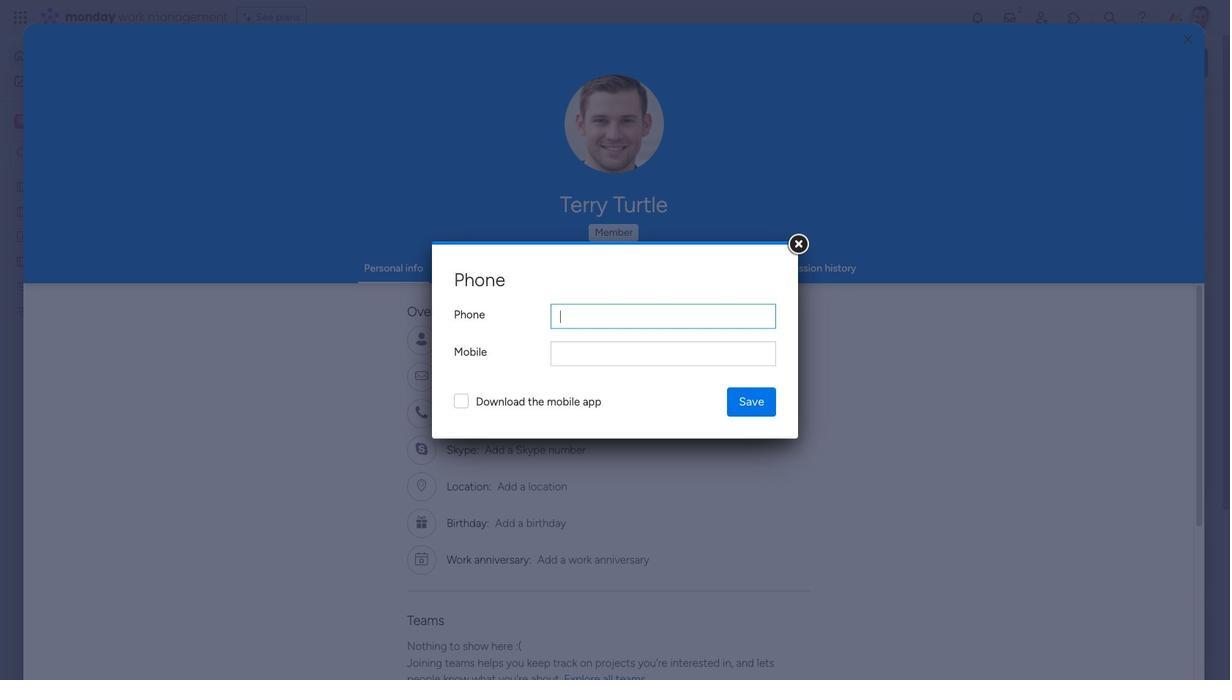 Task type: vqa. For each thing, say whether or not it's contained in the screenshot.
2nd 'check circle' image from the top
no



Task type: locate. For each thing, give the bounding box(es) containing it.
help center element
[[989, 604, 1209, 663]]

public board image
[[15, 204, 29, 218], [484, 267, 500, 283]]

2 workspace image from the left
[[16, 114, 26, 130]]

1 vertical spatial public board image
[[484, 267, 500, 283]]

public dashboard image
[[15, 229, 29, 243]]

select product image
[[13, 10, 28, 25]]

option
[[0, 173, 187, 176]]

list box
[[0, 171, 187, 521]]

public board image
[[15, 179, 29, 193], [15, 254, 29, 268], [245, 267, 261, 283]]

0 horizontal spatial public board image
[[15, 204, 29, 218]]

monday marketplace image
[[1067, 10, 1082, 25]]

add to favorites image
[[913, 268, 928, 282]]

1 horizontal spatial component image
[[724, 290, 737, 304]]

close image
[[1184, 34, 1193, 45]]

0 vertical spatial public board image
[[15, 204, 29, 218]]

0 horizontal spatial component image
[[245, 290, 258, 304]]

component image
[[245, 290, 258, 304], [724, 290, 737, 304]]

workspace image
[[14, 114, 29, 130], [16, 114, 26, 130]]

search everything image
[[1103, 10, 1118, 25]]

None field
[[551, 304, 776, 329], [551, 342, 776, 366], [551, 304, 776, 329], [551, 342, 776, 366]]

dapulse x slim image
[[1187, 106, 1204, 124]]



Task type: describe. For each thing, give the bounding box(es) containing it.
templates image image
[[1002, 295, 1196, 396]]

1 horizontal spatial public board image
[[484, 267, 500, 283]]

quick search results list box
[[226, 137, 954, 511]]

2 component image from the left
[[724, 290, 737, 304]]

help image
[[1135, 10, 1150, 25]]

see plans image
[[243, 10, 256, 26]]

add to favorites image
[[434, 447, 449, 462]]

update feed image
[[1003, 10, 1017, 25]]

2 image
[[1014, 1, 1027, 17]]

notifications image
[[971, 10, 985, 25]]

1 workspace image from the left
[[14, 114, 29, 130]]

1 component image from the left
[[245, 290, 258, 304]]

terry turtle image
[[1190, 6, 1213, 29]]

invite members image
[[1035, 10, 1050, 25]]

getting started element
[[989, 534, 1209, 592]]

copied! image
[[544, 334, 555, 345]]



